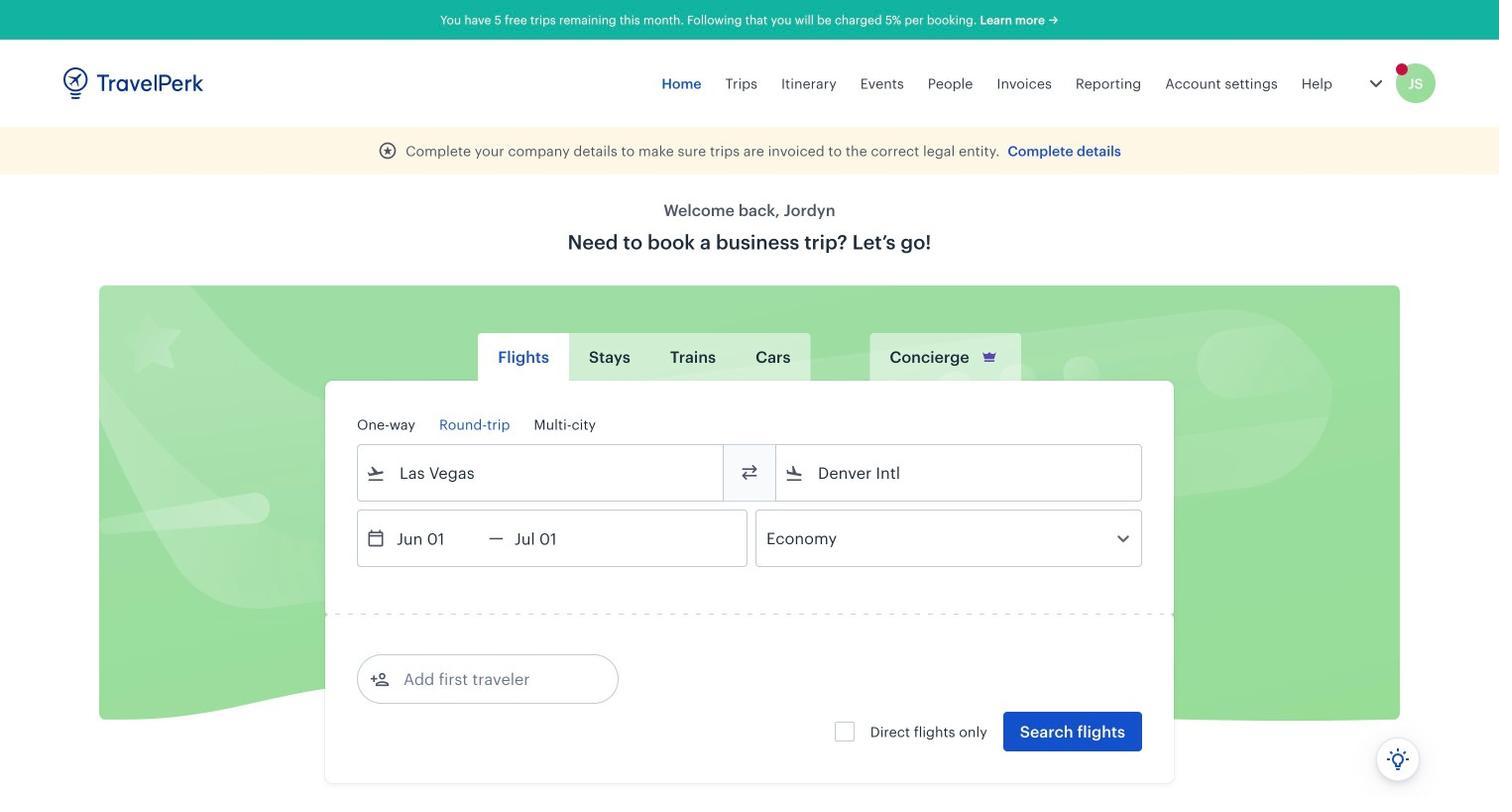 Task type: vqa. For each thing, say whether or not it's contained in the screenshot.
top Delta Air Lines image
no



Task type: describe. For each thing, give the bounding box(es) containing it.
Add first traveler search field
[[390, 663, 596, 695]]

To search field
[[804, 457, 1115, 489]]



Task type: locate. For each thing, give the bounding box(es) containing it.
Depart text field
[[386, 511, 489, 566]]

Return text field
[[503, 511, 607, 566]]

From search field
[[386, 457, 697, 489]]



